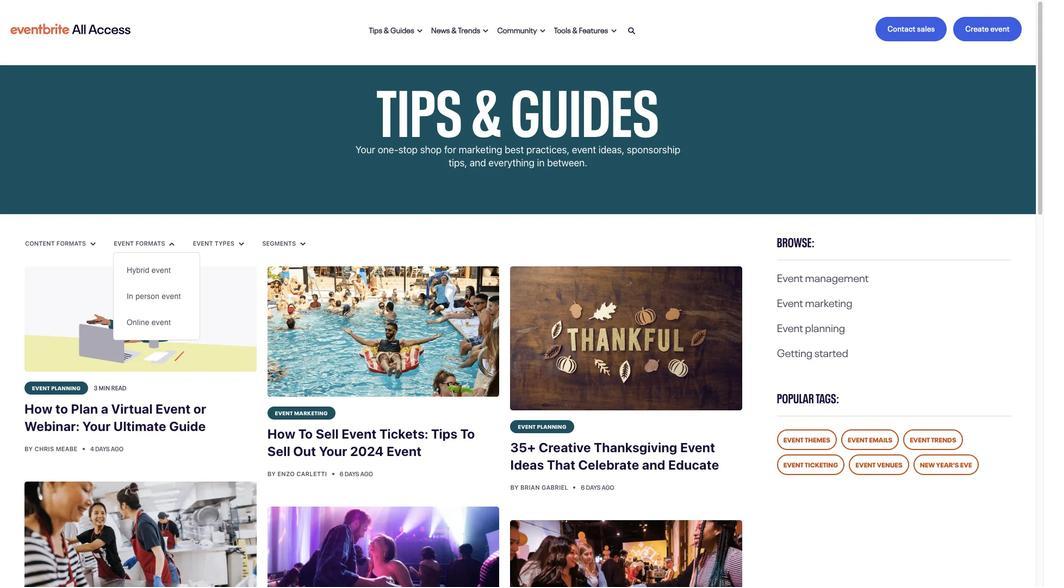 Task type: vqa. For each thing, say whether or not it's contained in the screenshot.
right 6
yes



Task type: locate. For each thing, give the bounding box(es) containing it.
arrow image for tools & features
[[611, 29, 617, 33]]

event planning
[[777, 319, 845, 335], [32, 384, 81, 392], [518, 423, 567, 430]]

thanksgiving
[[594, 440, 678, 455]]

event
[[114, 240, 134, 247], [193, 240, 213, 247], [777, 269, 803, 285], [777, 294, 803, 310], [777, 319, 803, 335], [32, 384, 50, 392], [156, 401, 191, 417], [275, 409, 293, 417], [518, 423, 536, 430], [342, 426, 377, 442], [784, 435, 804, 444], [848, 435, 868, 444], [910, 435, 930, 444], [680, 440, 715, 455], [387, 444, 422, 459], [784, 460, 804, 469], [856, 460, 876, 469]]

2 vertical spatial event planning
[[518, 423, 567, 430]]

how for webinar:
[[24, 401, 53, 417]]

0 vertical spatial ago
[[111, 444, 124, 453]]

& for news & trends link
[[452, 24, 457, 35]]

event
[[991, 22, 1010, 33], [572, 144, 596, 156], [152, 266, 171, 275], [162, 292, 181, 301], [152, 318, 171, 327]]

for
[[444, 144, 456, 156]]

event inside the create event link
[[991, 22, 1010, 33]]

event inside popup button
[[114, 240, 134, 247]]

event right create
[[991, 22, 1010, 33]]

1 horizontal spatial your
[[319, 444, 347, 459]]

your inside the how to plan a virtual event or webinar: your ultimate guide
[[82, 419, 111, 434]]

how inside how to sell event tickets: tips to sell out your 2024 event
[[267, 426, 296, 442]]

arrow image inside news & trends link
[[483, 29, 489, 33]]

event planning up to
[[32, 384, 81, 392]]

0 vertical spatial by
[[24, 445, 33, 453]]

formats inside content formats popup button
[[56, 240, 86, 247]]

2 horizontal spatial by
[[510, 484, 519, 491]]

your right out
[[319, 444, 347, 459]]

1 horizontal spatial 6
[[581, 483, 585, 492]]

by
[[24, 445, 33, 453], [267, 471, 276, 478], [510, 484, 519, 491]]

new
[[920, 460, 935, 469]]

1 horizontal spatial planning
[[537, 423, 567, 430]]

6
[[340, 469, 344, 478], [581, 483, 585, 492]]

days down celebrate at right bottom
[[586, 483, 601, 492]]

event marketing up out
[[275, 409, 328, 417]]

event for create event
[[991, 22, 1010, 33]]

2 vertical spatial marketing
[[294, 409, 328, 417]]

0 vertical spatial event planning
[[777, 319, 845, 335]]

tips & guides
[[369, 24, 414, 35], [377, 57, 660, 153]]

how for sell
[[267, 426, 296, 442]]

features
[[579, 24, 608, 35]]

in
[[127, 292, 133, 301]]

by left enzo
[[267, 471, 276, 478]]

your inside how to sell event tickets: tips to sell out your 2024 event
[[319, 444, 347, 459]]

getting
[[777, 344, 813, 360]]

in
[[537, 157, 545, 169]]

1 horizontal spatial marketing
[[459, 144, 502, 156]]

2 horizontal spatial arrow image
[[300, 242, 306, 246]]

1 horizontal spatial days
[[345, 469, 359, 478]]

sales
[[917, 22, 935, 33]]

& left news
[[384, 24, 389, 35]]

event up the between.
[[572, 144, 596, 156]]

guide
[[169, 419, 206, 434]]

arrow image left search icon
[[611, 29, 617, 33]]

sell up enzo
[[267, 444, 290, 459]]

event for event trends link
[[910, 435, 930, 444]]

event inside online event link
[[152, 318, 171, 327]]

1 vertical spatial event planning link
[[24, 382, 88, 395]]

1 vertical spatial event marketing
[[275, 409, 328, 417]]

1 vertical spatial sell
[[267, 444, 290, 459]]

event planning link up 35+ on the bottom
[[510, 420, 574, 434]]

planning for 35+ creative thanksgiving event ideas that celebrate and educate
[[537, 423, 567, 430]]

0 vertical spatial sell
[[316, 426, 339, 442]]

by enzo carletti
[[267, 471, 329, 478]]

your
[[356, 144, 375, 156], [82, 419, 111, 434], [319, 444, 347, 459]]

event guests and food vendor image
[[510, 521, 743, 587]]

2 formats from the left
[[136, 240, 165, 247]]

arrow image inside content formats popup button
[[90, 242, 96, 246]]

1 horizontal spatial event planning link
[[510, 420, 574, 434]]

by brian gabriel
[[510, 484, 570, 491]]

1 horizontal spatial event marketing link
[[777, 294, 853, 310]]

2 vertical spatial by
[[510, 484, 519, 491]]

event for hybrid event
[[152, 266, 171, 275]]

browse:
[[777, 232, 815, 251]]

0 horizontal spatial arrow image
[[90, 242, 96, 246]]

formats for content
[[56, 240, 86, 247]]

news & trends link
[[427, 17, 493, 41]]

arrow image for news & trends
[[483, 29, 489, 33]]

6 days ago for sell
[[340, 469, 373, 478]]

0 vertical spatial event marketing link
[[777, 294, 853, 310]]

tools & features
[[554, 24, 608, 35]]

tips,
[[449, 157, 467, 169]]

tickets:
[[380, 426, 428, 442]]

hybrid event link
[[114, 257, 200, 283]]

2 arrow image from the left
[[169, 242, 175, 246]]

arrow image inside segments dropdown button
[[300, 242, 306, 246]]

2 horizontal spatial days
[[586, 483, 601, 492]]

0 horizontal spatial planning
[[51, 384, 81, 392]]

arrow image inside "community" link
[[540, 29, 546, 33]]

event inside dropdown button
[[193, 240, 213, 247]]

0 vertical spatial and
[[470, 157, 486, 169]]

0 horizontal spatial ago
[[111, 444, 124, 453]]

event management
[[777, 269, 869, 285]]

6 days ago down celebrate at right bottom
[[581, 483, 615, 492]]

event right person
[[162, 292, 181, 301]]

ago right 4
[[111, 444, 124, 453]]

0 vertical spatial days
[[95, 444, 110, 453]]

0 vertical spatial guides
[[391, 24, 414, 35]]

1 vertical spatial 6
[[581, 483, 585, 492]]

1 horizontal spatial formats
[[136, 240, 165, 247]]

event inside your one-stop shop for marketing best practices, event ideas, sponsorship tips, and everything in between.
[[572, 144, 596, 156]]

35+
[[510, 440, 536, 455]]

1 horizontal spatial sell
[[316, 426, 339, 442]]

event for event types dropdown button
[[193, 240, 213, 247]]

1 vertical spatial event marketing link
[[267, 407, 336, 420]]

planning up the creative
[[537, 423, 567, 430]]

tips
[[369, 24, 382, 35], [377, 57, 463, 153], [431, 426, 458, 442]]

ago
[[111, 444, 124, 453], [361, 469, 373, 478], [602, 483, 615, 492]]

event planning link for how to plan a virtual event or webinar: your ultimate guide
[[24, 382, 88, 395]]

event for the right event planning "link"
[[777, 319, 803, 335]]

event marketing link down 'event management'
[[777, 294, 853, 310]]

0 vertical spatial tips & guides
[[369, 24, 414, 35]]

sell up out
[[316, 426, 339, 442]]

tips & guides inside tips & guides link
[[369, 24, 414, 35]]

1 vertical spatial 6 days ago
[[581, 483, 615, 492]]

days for your
[[345, 469, 359, 478]]

2 horizontal spatial event planning link
[[777, 319, 845, 335]]

tips inside how to sell event tickets: tips to sell out your 2024 event
[[431, 426, 458, 442]]

2 horizontal spatial event planning
[[777, 319, 845, 335]]

started
[[815, 344, 849, 360]]

2 horizontal spatial ago
[[602, 483, 615, 492]]

how to plan a virtual event or webinar: your ultimate guide link
[[24, 395, 257, 442]]

& right tools
[[573, 24, 578, 35]]

35+ creative thanksgiving event ideas that celebrate and educate link
[[510, 434, 743, 480]]

2 vertical spatial tips
[[431, 426, 458, 442]]

0 horizontal spatial by
[[24, 445, 33, 453]]

between.
[[547, 157, 588, 169]]

contact sales link
[[876, 17, 947, 41]]

in person event link
[[114, 283, 200, 310]]

2 vertical spatial event planning link
[[510, 420, 574, 434]]

formats up hybrid event
[[136, 240, 165, 247]]

6 right gabriel
[[581, 483, 585, 492]]

1 arrow image from the left
[[417, 29, 423, 33]]

planning
[[805, 319, 845, 335], [51, 384, 81, 392], [537, 423, 567, 430]]

3 arrow image from the left
[[300, 242, 306, 246]]

0 horizontal spatial your
[[82, 419, 111, 434]]

sponsorship
[[627, 144, 681, 156]]

0 horizontal spatial formats
[[56, 240, 86, 247]]

1 vertical spatial by
[[267, 471, 276, 478]]

6 days ago
[[340, 469, 373, 478], [581, 483, 615, 492]]

1 vertical spatial marketing
[[805, 294, 853, 310]]

1 formats from the left
[[56, 240, 86, 247]]

sell
[[316, 426, 339, 442], [267, 444, 290, 459]]

and right tips,
[[470, 157, 486, 169]]

0 vertical spatial event planning link
[[777, 319, 845, 335]]

arrow image right segments
[[300, 242, 306, 246]]

1 horizontal spatial 6 days ago
[[581, 483, 615, 492]]

arrow image left tools
[[540, 29, 546, 33]]

0 horizontal spatial event marketing
[[275, 409, 328, 417]]

event inside in person event link
[[162, 292, 181, 301]]

and inside your one-stop shop for marketing best practices, event ideas, sponsorship tips, and everything in between.
[[470, 157, 486, 169]]

0 horizontal spatial how
[[24, 401, 53, 417]]

6 right carletti
[[340, 469, 344, 478]]

0 vertical spatial planning
[[805, 319, 845, 335]]

event planning up the getting started
[[777, 319, 845, 335]]

one-
[[378, 144, 399, 156]]

days down 2024 on the bottom of the page
[[345, 469, 359, 478]]

event right online
[[152, 318, 171, 327]]

how up out
[[267, 426, 296, 442]]

event for event planning "link" associated with 35+ creative thanksgiving event ideas that celebrate and educate
[[518, 423, 536, 430]]

arrow image inside tips & guides link
[[417, 29, 423, 33]]

days right 4
[[95, 444, 110, 453]]

0 vertical spatial 6
[[340, 469, 344, 478]]

arrow image inside event formats popup button
[[169, 242, 175, 246]]

shop
[[420, 144, 442, 156]]

event formats button
[[113, 239, 175, 248]]

1 vertical spatial your
[[82, 419, 111, 434]]

2 vertical spatial planning
[[537, 423, 567, 430]]

1 vertical spatial and
[[642, 457, 666, 473]]

arrow image right trends
[[483, 29, 489, 33]]

arrow image right content formats
[[90, 242, 96, 246]]

marketing up tips,
[[459, 144, 502, 156]]

how inside the how to plan a virtual event or webinar: your ultimate guide
[[24, 401, 53, 417]]

0 vertical spatial 6 days ago
[[340, 469, 373, 478]]

plan
[[71, 401, 98, 417]]

event planning link up the getting started
[[777, 319, 845, 335]]

event planning for 35+ creative thanksgiving event ideas that celebrate and educate
[[518, 423, 567, 430]]

2 arrow image from the left
[[483, 29, 489, 33]]

ideas,
[[599, 144, 625, 156]]

0 horizontal spatial 6
[[340, 469, 344, 478]]

3 arrow image from the left
[[540, 29, 546, 33]]

formats inside event formats popup button
[[136, 240, 165, 247]]

1 vertical spatial event planning
[[32, 384, 81, 392]]

by chris meabe link
[[24, 445, 79, 453]]

event marketing down 'event management'
[[777, 294, 853, 310]]

how up webinar:
[[24, 401, 53, 417]]

planning up the started
[[805, 319, 845, 335]]

marketing inside your one-stop shop for marketing best practices, event ideas, sponsorship tips, and everything in between.
[[459, 144, 502, 156]]

by left chris at the left of page
[[24, 445, 33, 453]]

person
[[136, 292, 160, 301]]

event planning link up to
[[24, 382, 88, 395]]

2 vertical spatial ago
[[602, 483, 615, 492]]

0 horizontal spatial guides
[[391, 24, 414, 35]]

1 horizontal spatial to
[[461, 426, 475, 442]]

event marketing link up out
[[267, 407, 336, 420]]

event planning up 35+ on the bottom
[[518, 423, 567, 430]]

&
[[384, 24, 389, 35], [452, 24, 457, 35], [573, 24, 578, 35], [472, 57, 502, 153]]

your down a
[[82, 419, 111, 434]]

1 horizontal spatial by
[[267, 471, 276, 478]]

in person event
[[127, 292, 181, 301]]

event right hybrid
[[152, 266, 171, 275]]

1 vertical spatial guides
[[511, 57, 660, 153]]

event marketing link
[[777, 294, 853, 310], [267, 407, 336, 420]]

chris
[[35, 445, 54, 453]]

event inside hybrid event link
[[152, 266, 171, 275]]

formats
[[56, 240, 86, 247], [136, 240, 165, 247]]

guides
[[391, 24, 414, 35], [511, 57, 660, 153]]

arrow image left news
[[417, 29, 423, 33]]

meabe
[[56, 445, 78, 453]]

event planning link
[[777, 319, 845, 335], [24, 382, 88, 395], [510, 420, 574, 434]]

1 vertical spatial planning
[[51, 384, 81, 392]]

0 vertical spatial your
[[356, 144, 375, 156]]

by brian gabriel link
[[510, 484, 570, 491]]

2024
[[350, 444, 384, 459]]

event for event planning "link" associated with how to plan a virtual event or webinar: your ultimate guide
[[32, 384, 50, 392]]

arrow image up hybrid event link on the top left of page
[[169, 242, 175, 246]]

arrow image for tips & guides
[[417, 29, 423, 33]]

ago down 2024 on the bottom of the page
[[361, 469, 373, 478]]

how to plan a virtual event or webinar: your ultimate guide
[[24, 401, 206, 434]]

2 horizontal spatial your
[[356, 144, 375, 156]]

1 vertical spatial days
[[345, 469, 359, 478]]

by left brian
[[510, 484, 519, 491]]

0 horizontal spatial to
[[298, 426, 313, 442]]

arrow image
[[417, 29, 423, 33], [483, 29, 489, 33], [540, 29, 546, 33], [611, 29, 617, 33]]

0 vertical spatial event marketing
[[777, 294, 853, 310]]

0 horizontal spatial 6 days ago
[[340, 469, 373, 478]]

how to sell event tickets: tips to sell out your 2024 event link
[[267, 420, 500, 467]]

1 vertical spatial how
[[267, 426, 296, 442]]

popular tags:
[[777, 388, 840, 407]]

2 horizontal spatial marketing
[[805, 294, 853, 310]]

0 horizontal spatial days
[[95, 444, 110, 453]]

emails
[[869, 435, 893, 444]]

marketing down 'event management'
[[805, 294, 853, 310]]

planning up to
[[51, 384, 81, 392]]

1 horizontal spatial how
[[267, 426, 296, 442]]

arrow image
[[90, 242, 96, 246], [169, 242, 175, 246], [300, 242, 306, 246]]

4 arrow image from the left
[[611, 29, 617, 33]]

1 horizontal spatial event marketing
[[777, 294, 853, 310]]

event for the left 'event marketing' link
[[275, 409, 293, 417]]

0 horizontal spatial event planning link
[[24, 382, 88, 395]]

2 horizontal spatial planning
[[805, 319, 845, 335]]

ago down celebrate at right bottom
[[602, 483, 615, 492]]

1 horizontal spatial ago
[[361, 469, 373, 478]]

marketing up out
[[294, 409, 328, 417]]

1 vertical spatial ago
[[361, 469, 373, 478]]

& right news
[[452, 24, 457, 35]]

formats right content
[[56, 240, 86, 247]]

couple dancing in nightclub image
[[267, 507, 500, 587]]

event for online event
[[152, 318, 171, 327]]

to
[[298, 426, 313, 442], [461, 426, 475, 442]]

1 arrow image from the left
[[90, 242, 96, 246]]

arrow image inside tools & features link
[[611, 29, 617, 33]]

1 horizontal spatial arrow image
[[169, 242, 175, 246]]

online
[[127, 318, 150, 327]]

create
[[966, 22, 989, 33]]

0 vertical spatial how
[[24, 401, 53, 417]]

event marketing for the left 'event marketing' link
[[275, 409, 328, 417]]

event themes link
[[777, 430, 837, 450]]

best
[[505, 144, 524, 156]]

and down "thanksgiving"
[[642, 457, 666, 473]]

1 horizontal spatial and
[[642, 457, 666, 473]]

6 for thanksgiving
[[581, 483, 585, 492]]

1 horizontal spatial event planning
[[518, 423, 567, 430]]

0 horizontal spatial and
[[470, 157, 486, 169]]

segments
[[262, 240, 298, 247]]

6 days ago down 2024 on the bottom of the page
[[340, 469, 373, 478]]

0 horizontal spatial event planning
[[32, 384, 81, 392]]

0 vertical spatial marketing
[[459, 144, 502, 156]]

segments element
[[113, 252, 200, 341]]

your left one-
[[356, 144, 375, 156]]

marketing
[[459, 144, 502, 156], [805, 294, 853, 310], [294, 409, 328, 417]]

2 vertical spatial your
[[319, 444, 347, 459]]



Task type: describe. For each thing, give the bounding box(es) containing it.
hybrid
[[127, 266, 150, 275]]

event for event venues link
[[856, 460, 876, 469]]

by for 35+ creative thanksgiving event ideas that celebrate and educate
[[510, 484, 519, 491]]

ago for ultimate
[[111, 444, 124, 453]]

event emails
[[848, 435, 893, 444]]

event for event ticketing link
[[784, 460, 804, 469]]

arrow image
[[239, 242, 244, 246]]

your inside your one-stop shop for marketing best practices, event ideas, sponsorship tips, and everything in between.
[[356, 144, 375, 156]]

year's
[[936, 460, 959, 469]]

venues
[[877, 460, 903, 469]]

& left best
[[472, 57, 502, 153]]

gabriel
[[542, 484, 569, 491]]

online event
[[127, 318, 171, 327]]

6 for sell
[[340, 469, 344, 478]]

event ticketing link
[[777, 455, 845, 475]]

event venues
[[856, 460, 903, 469]]

event for event themes link
[[784, 435, 804, 444]]

event types
[[193, 240, 236, 247]]

4 days ago
[[90, 444, 124, 453]]

new year's eve link
[[914, 455, 979, 475]]

by enzo carletti link
[[267, 471, 329, 478]]

arrow image for event formats
[[169, 242, 175, 246]]

contact sales
[[888, 22, 935, 33]]

everything
[[489, 157, 535, 169]]

event themes
[[784, 435, 831, 444]]

to
[[55, 401, 68, 417]]

event inside the how to plan a virtual event or webinar: your ultimate guide
[[156, 401, 191, 417]]

news & trends
[[431, 24, 481, 35]]

arrow image for community
[[540, 29, 546, 33]]

segments button
[[262, 239, 306, 248]]

event types button
[[192, 239, 245, 248]]

4
[[90, 444, 94, 453]]

0 horizontal spatial marketing
[[294, 409, 328, 417]]

0 horizontal spatial sell
[[267, 444, 290, 459]]

event ticketing
[[784, 460, 838, 469]]

educate
[[669, 457, 719, 473]]

6 days ago for thanksgiving
[[581, 483, 615, 492]]

ago for your
[[361, 469, 373, 478]]

carletti
[[297, 471, 327, 478]]

& for tools & features link
[[573, 24, 578, 35]]

event marketing for the top 'event marketing' link
[[777, 294, 853, 310]]

how to sell event tickets: tips to sell out your 2024 event
[[267, 426, 475, 459]]

event formats
[[114, 240, 167, 247]]

3
[[94, 383, 97, 392]]

event management link
[[777, 269, 869, 285]]

event trends
[[910, 435, 957, 444]]

create event
[[966, 22, 1010, 33]]

planning for how to plan a virtual event or webinar: your ultimate guide
[[51, 384, 81, 392]]

webinar:
[[24, 419, 80, 434]]

themes
[[805, 435, 831, 444]]

1 horizontal spatial guides
[[511, 57, 660, 153]]

eve
[[960, 460, 972, 469]]

2 to from the left
[[461, 426, 475, 442]]

ticketing
[[805, 460, 838, 469]]

news
[[431, 24, 450, 35]]

hybrid event
[[127, 266, 171, 275]]

search icon image
[[628, 27, 636, 35]]

content formats
[[25, 240, 88, 247]]

event for event management 'link'
[[777, 269, 803, 285]]

content
[[25, 240, 55, 247]]

by for how to sell event tickets: tips to sell out your 2024 event
[[267, 471, 276, 478]]

arrow image for content formats
[[90, 242, 96, 246]]

2 vertical spatial days
[[586, 483, 601, 492]]

by chris meabe
[[24, 445, 79, 453]]

1 vertical spatial tips
[[377, 57, 463, 153]]

tags:
[[816, 388, 840, 407]]

your one-stop shop for marketing best practices, event ideas, sponsorship tips, and everything in between.
[[356, 144, 681, 169]]

creative
[[539, 440, 591, 455]]

read
[[111, 383, 127, 392]]

event for event emails link
[[848, 435, 868, 444]]

management
[[805, 269, 869, 285]]

and inside "35+ creative thanksgiving event ideas that celebrate and educate"
[[642, 457, 666, 473]]

event planning for how to plan a virtual event or webinar: your ultimate guide
[[32, 384, 81, 392]]

min
[[99, 383, 110, 392]]

content formats button
[[24, 239, 96, 248]]

formats for event
[[136, 240, 165, 247]]

0 vertical spatial tips
[[369, 24, 382, 35]]

1 to from the left
[[298, 426, 313, 442]]

event venues link
[[849, 455, 909, 475]]

event planning link for 35+ creative thanksgiving event ideas that celebrate and educate
[[510, 420, 574, 434]]

new year's eve
[[920, 460, 972, 469]]

create event link
[[954, 17, 1022, 41]]

35+ creative thanksgiving event ideas that celebrate and educate
[[510, 440, 719, 473]]

event for the top 'event marketing' link
[[777, 294, 803, 310]]

enzo
[[278, 471, 295, 478]]

contact
[[888, 22, 916, 33]]

& for tips & guides link
[[384, 24, 389, 35]]

or
[[194, 401, 206, 417]]

1 vertical spatial tips & guides
[[377, 57, 660, 153]]

popular
[[777, 388, 814, 407]]

online event link
[[114, 310, 200, 336]]

a
[[101, 401, 108, 417]]

community
[[497, 24, 537, 35]]

logo eventbrite image
[[9, 19, 132, 39]]

event for event formats popup button
[[114, 240, 134, 247]]

stop
[[399, 144, 418, 156]]

people laughing while serving food image
[[24, 482, 257, 587]]

arrow image for segments
[[300, 242, 306, 246]]

practices,
[[527, 144, 570, 156]]

community link
[[493, 17, 550, 41]]

ultimate
[[114, 419, 166, 434]]

tools
[[554, 24, 571, 35]]

event inside "35+ creative thanksgiving event ideas that celebrate and educate"
[[680, 440, 715, 455]]

virtual
[[111, 401, 153, 417]]

by for how to plan a virtual event or webinar: your ultimate guide
[[24, 445, 33, 453]]

brian
[[521, 484, 540, 491]]

tools & features link
[[550, 17, 621, 41]]

0 horizontal spatial event marketing link
[[267, 407, 336, 420]]

ideas
[[510, 457, 544, 473]]

3 min read
[[94, 383, 127, 392]]

tips & guides link
[[365, 17, 427, 41]]

getting started link
[[777, 344, 849, 360]]

lots of people at a pool party image
[[267, 267, 500, 397]]

celebrate
[[579, 457, 639, 473]]

days for ultimate
[[95, 444, 110, 453]]



